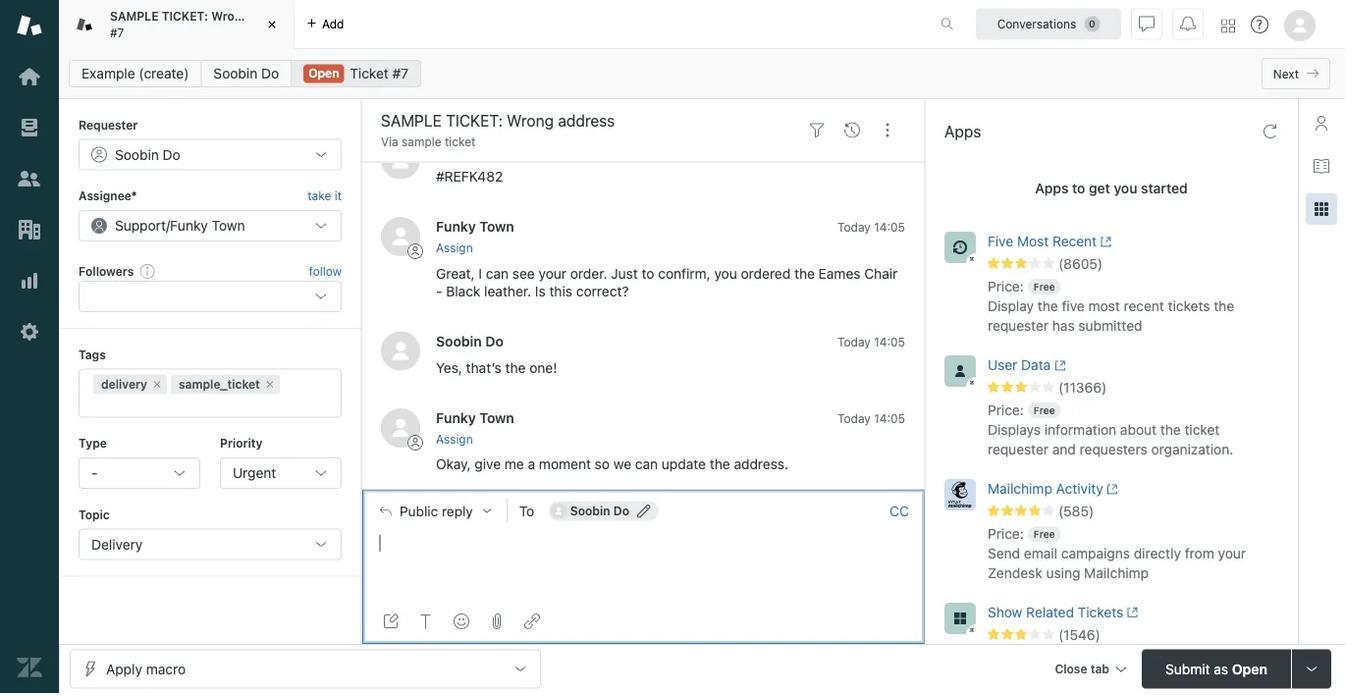 Task type: describe. For each thing, give the bounding box(es) containing it.
mailchimp activity
[[988, 481, 1103, 497]]

recent
[[1053, 233, 1097, 249]]

3 stars. 1546 reviews. element
[[988, 626, 1286, 644]]

show related tickets image
[[945, 603, 976, 634]]

add button
[[295, 0, 356, 48]]

the right update
[[710, 457, 730, 473]]

show related tickets
[[988, 604, 1123, 620]]

- button
[[79, 458, 200, 489]]

town for okay,
[[480, 410, 514, 427]]

2 avatar image from the top
[[381, 332, 420, 371]]

the inside price: free displays information about the ticket requester and requesters organization.
[[1160, 422, 1181, 438]]

main element
[[0, 0, 59, 693]]

conversations button
[[976, 8, 1121, 40]]

ticket:
[[162, 9, 208, 23]]

zendesk image
[[17, 655, 42, 680]]

today for okay, give me a moment so we can update the address.
[[838, 412, 871, 426]]

funky town link for give
[[436, 410, 514, 427]]

apply macro
[[106, 661, 186, 677]]

Today 14:05 text field
[[838, 335, 905, 349]]

activity
[[1056, 481, 1103, 497]]

public reply
[[400, 503, 473, 519]]

great,
[[436, 266, 475, 282]]

public
[[400, 503, 438, 519]]

urgent
[[233, 465, 276, 481]]

(8605)
[[1058, 256, 1103, 272]]

1 14:05 from the top
[[874, 221, 905, 235]]

tab containing sample ticket: wrong address
[[59, 0, 299, 49]]

that's
[[466, 360, 502, 376]]

4 stars. 585 reviews. element
[[988, 503, 1286, 520]]

update
[[662, 457, 706, 473]]

#7 inside sample ticket: wrong address #7
[[110, 26, 124, 39]]

reply
[[442, 503, 473, 519]]

is
[[535, 283, 546, 299]]

support
[[115, 217, 166, 233]]

displays
[[988, 422, 1041, 438]]

apps to get you started
[[1035, 180, 1188, 196]]

customers image
[[17, 166, 42, 191]]

directly
[[1134, 545, 1181, 562]]

related
[[1026, 604, 1074, 620]]

yes,
[[436, 360, 462, 376]]

(opens in a new tab) image for mailchimp activity
[[1103, 483, 1118, 495]]

submitted
[[1079, 318, 1142, 334]]

1 today from the top
[[838, 221, 871, 235]]

add attachment image
[[489, 614, 505, 629]]

about
[[1120, 422, 1157, 438]]

views image
[[17, 115, 42, 140]]

- inside popup button
[[91, 465, 98, 481]]

get started image
[[17, 64, 42, 89]]

delivery
[[101, 378, 147, 391]]

add
[[322, 17, 344, 31]]

black
[[446, 283, 481, 299]]

take
[[308, 189, 331, 203]]

from
[[1185, 545, 1214, 562]]

assignee*
[[79, 189, 137, 203]]

assign for okay,
[[436, 433, 473, 446]]

close image
[[262, 15, 282, 34]]

notifications image
[[1180, 16, 1196, 32]]

assign for great,
[[436, 242, 473, 255]]

topic element
[[79, 529, 342, 560]]

(opens in a new tab) image for five most recent
[[1097, 236, 1112, 248]]

using
[[1046, 565, 1080, 581]]

today 14:05 for yes, that's the one!
[[838, 335, 905, 349]]

requester inside price: free displays information about the ticket requester and requesters organization.
[[988, 441, 1049, 458]]

okay,
[[436, 457, 471, 473]]

/
[[166, 217, 170, 233]]

okay, give me a moment so we can update the address.
[[436, 457, 788, 473]]

example (create) button
[[69, 60, 202, 87]]

3 stars. 8605 reviews. element
[[988, 255, 1286, 273]]

zendesk support image
[[17, 13, 42, 38]]

zendesk
[[988, 565, 1042, 581]]

tickets
[[1078, 604, 1123, 620]]

user data image
[[945, 355, 976, 387]]

user data
[[988, 357, 1051, 373]]

mailchimp activity image
[[945, 479, 976, 511]]

follow button
[[309, 262, 342, 280]]

i
[[479, 266, 482, 282]]

show
[[988, 604, 1023, 620]]

do left edit user image at the left bottom
[[613, 504, 629, 518]]

2 today 14:05 text field from the top
[[838, 412, 905, 426]]

requester element
[[79, 139, 342, 170]]

- inside eames chair - black leather. is this correct?
[[436, 283, 442, 299]]

wrong
[[211, 9, 249, 23]]

just
[[611, 266, 638, 282]]

Public reply composer text field
[[371, 532, 916, 573]]

soobin do inside requester element
[[115, 146, 180, 162]]

order.
[[570, 266, 607, 282]]

requester
[[79, 118, 138, 132]]

five most recent image
[[945, 232, 976, 263]]

filter image
[[809, 122, 825, 138]]

price: free display the five most recent tickets the requester has submitted
[[988, 278, 1234, 334]]

assign button for great,
[[436, 240, 473, 257]]

five most recent
[[988, 233, 1097, 249]]

to
[[519, 503, 534, 519]]

button displays agent's chat status as invisible. image
[[1139, 16, 1155, 32]]

cc button
[[890, 502, 909, 520]]

0 vertical spatial you
[[1114, 180, 1137, 196]]

apps for apps
[[945, 122, 981, 141]]

user
[[988, 357, 1018, 373]]

your inside 'conversationlabel' log
[[539, 266, 567, 282]]

#7 inside secondary element
[[392, 65, 409, 81]]

ticket #7
[[350, 65, 409, 81]]

submit
[[1166, 661, 1210, 677]]

via sample ticket
[[381, 135, 476, 149]]

next
[[1273, 67, 1299, 81]]

display
[[988, 298, 1034, 314]]

soobin do inside 'conversationlabel' log
[[436, 333, 504, 349]]

soobin do inside secondary element
[[213, 65, 279, 81]]

draft mode image
[[383, 614, 399, 629]]

0 horizontal spatial can
[[486, 266, 509, 282]]

edit user image
[[637, 504, 651, 518]]

the right tickets
[[1214, 298, 1234, 314]]

five
[[1062, 298, 1085, 314]]

open inside secondary element
[[308, 66, 339, 80]]

do inside requester element
[[163, 146, 180, 162]]

a
[[528, 457, 535, 473]]

admin image
[[17, 319, 42, 345]]

the up has on the right of the page
[[1038, 298, 1058, 314]]

Subject field
[[377, 109, 795, 133]]

chair
[[864, 266, 898, 282]]

apps image
[[1314, 201, 1329, 217]]

public reply button
[[362, 491, 506, 532]]

followers element
[[79, 281, 342, 312]]

funky inside "assignee*" element
[[170, 217, 208, 233]]

price: free send email campaigns directly from your zendesk using mailchimp
[[988, 526, 1246, 581]]

(11366)
[[1058, 379, 1107, 396]]

assignee* element
[[79, 210, 342, 241]]

correct?
[[576, 283, 629, 299]]

five
[[988, 233, 1013, 249]]

mailchimp activity link
[[988, 479, 1251, 503]]

type
[[79, 437, 107, 450]]

example
[[81, 65, 135, 81]]

submit as open
[[1166, 661, 1268, 677]]

organization.
[[1151, 441, 1233, 458]]

requester inside price: free display the five most recent tickets the requester has submitted
[[988, 318, 1049, 334]]

priority
[[220, 437, 263, 450]]

information
[[1045, 422, 1117, 438]]

soobin right soobin.do@example.com icon
[[570, 504, 610, 518]]



Task type: locate. For each thing, give the bounding box(es) containing it.
eames
[[819, 266, 861, 282]]

apply
[[106, 661, 142, 677]]

today 14:05 up chair
[[838, 221, 905, 235]]

(opens in a new tab) image for show related tickets
[[1123, 607, 1139, 619]]

1 vertical spatial assign
[[436, 433, 473, 446]]

apps left get
[[1035, 180, 1069, 196]]

0 vertical spatial today 14:05 text field
[[838, 221, 905, 235]]

2 free from the top
[[1034, 405, 1055, 416]]

1 horizontal spatial -
[[436, 283, 442, 299]]

1 horizontal spatial you
[[1114, 180, 1137, 196]]

- down the great,
[[436, 283, 442, 299]]

1 vertical spatial your
[[1218, 545, 1246, 562]]

soobin do link
[[201, 60, 292, 87], [436, 333, 504, 349]]

you right get
[[1114, 180, 1137, 196]]

free up display
[[1034, 281, 1055, 292]]

avatar image for great, i can see your order. just to confirm, you ordered the
[[381, 218, 420, 257]]

eames chair - black leather. is this correct?
[[436, 266, 898, 299]]

apps right ticket actions image at the top of page
[[945, 122, 981, 141]]

support / funky town
[[115, 217, 245, 233]]

0 vertical spatial can
[[486, 266, 509, 282]]

tab
[[1091, 662, 1110, 676]]

(585)
[[1058, 503, 1094, 519]]

1 horizontal spatial mailchimp
[[1084, 565, 1149, 581]]

0 vertical spatial open
[[308, 66, 339, 80]]

1 vertical spatial -
[[91, 465, 98, 481]]

cc
[[890, 503, 909, 519]]

0 vertical spatial funky town assign
[[436, 219, 514, 255]]

(opens in a new tab) image
[[1097, 236, 1112, 248], [1103, 483, 1118, 495], [1123, 607, 1139, 619]]

2 vertical spatial avatar image
[[381, 409, 420, 448]]

you inside 'conversationlabel' log
[[714, 266, 737, 282]]

1 vertical spatial today 14:05 text field
[[838, 412, 905, 426]]

free inside price: free display the five most recent tickets the requester has submitted
[[1034, 281, 1055, 292]]

0 vertical spatial today 14:05
[[838, 221, 905, 235]]

data
[[1021, 357, 1051, 373]]

you left ordered
[[714, 266, 737, 282]]

Today 14:05 text field
[[838, 221, 905, 235], [838, 412, 905, 426]]

ticket
[[445, 135, 476, 149], [1185, 422, 1220, 438]]

soobin
[[213, 65, 257, 81], [115, 146, 159, 162], [436, 333, 482, 349], [570, 504, 610, 518]]

1 vertical spatial ticket
[[1185, 422, 1220, 438]]

3 today from the top
[[838, 412, 871, 426]]

user data link
[[988, 355, 1251, 379]]

one!
[[529, 360, 557, 376]]

0 horizontal spatial ticket
[[445, 135, 476, 149]]

0 horizontal spatial soobin do link
[[201, 60, 292, 87]]

do inside 'conversationlabel' log
[[485, 333, 504, 349]]

1 vertical spatial funky town assign
[[436, 410, 514, 446]]

price:
[[988, 278, 1024, 295], [988, 402, 1024, 418], [988, 526, 1024, 542]]

1 vertical spatial #7
[[392, 65, 409, 81]]

town right /
[[212, 217, 245, 233]]

0 vertical spatial to
[[1072, 180, 1085, 196]]

insert emojis image
[[454, 614, 469, 629]]

1 vertical spatial mailchimp
[[1084, 565, 1149, 581]]

1 vertical spatial price:
[[988, 402, 1024, 418]]

0 vertical spatial #7
[[110, 26, 124, 39]]

soobin do link up the that's
[[436, 333, 504, 349]]

we
[[613, 457, 631, 473]]

today up eames
[[838, 221, 871, 235]]

hide composer image
[[635, 482, 651, 498]]

soobin do link inside 'conversationlabel' log
[[436, 333, 504, 349]]

free up email
[[1034, 528, 1055, 539]]

five most recent link
[[988, 232, 1251, 255]]

0 vertical spatial your
[[539, 266, 567, 282]]

show related tickets link
[[988, 603, 1251, 626]]

0 vertical spatial mailchimp
[[988, 481, 1052, 497]]

0 vertical spatial -
[[436, 283, 442, 299]]

(opens in a new tab) image inside 'show related tickets' link
[[1123, 607, 1139, 619]]

send
[[988, 545, 1020, 562]]

example (create)
[[81, 65, 189, 81]]

soobin down requester
[[115, 146, 159, 162]]

(1546)
[[1058, 627, 1101, 643]]

displays possible ticket submission types image
[[1304, 661, 1320, 677]]

open right as
[[1232, 661, 1268, 677]]

funky up okay, on the bottom left of page
[[436, 410, 476, 427]]

ticket up "organization."
[[1185, 422, 1220, 438]]

today 14:05 text field down today 14:05 text field
[[838, 412, 905, 426]]

this
[[549, 283, 572, 299]]

funky town assign up give
[[436, 410, 514, 446]]

macro
[[146, 661, 186, 677]]

price: up send
[[988, 526, 1024, 542]]

price: inside price: free displays information about the ticket requester and requesters organization.
[[988, 402, 1024, 418]]

2 price: from the top
[[988, 402, 1024, 418]]

can right "i"
[[486, 266, 509, 282]]

2 funky town assign from the top
[[436, 410, 514, 446]]

0 horizontal spatial mailchimp
[[988, 481, 1052, 497]]

soobin inside secondary element
[[213, 65, 257, 81]]

3 today 14:05 from the top
[[838, 412, 905, 426]]

1 vertical spatial open
[[1232, 661, 1268, 677]]

2 today 14:05 from the top
[[838, 335, 905, 349]]

price: free displays information about the ticket requester and requesters organization.
[[988, 402, 1233, 458]]

funky for great,
[[436, 219, 476, 235]]

2 vertical spatial free
[[1034, 528, 1055, 539]]

0 vertical spatial free
[[1034, 281, 1055, 292]]

2 vertical spatial price:
[[988, 526, 1024, 542]]

mailchimp down campaigns
[[1084, 565, 1149, 581]]

1 vertical spatial 14:05
[[874, 335, 905, 349]]

recent
[[1124, 298, 1164, 314]]

0 vertical spatial today
[[838, 221, 871, 235]]

3 price: from the top
[[988, 526, 1024, 542]]

do down close image
[[261, 65, 279, 81]]

mailchimp down and
[[988, 481, 1052, 497]]

1 free from the top
[[1034, 281, 1055, 292]]

ticket inside price: free displays information about the ticket requester and requesters organization.
[[1185, 422, 1220, 438]]

funky for okay,
[[436, 410, 476, 427]]

funky town assign up "i"
[[436, 219, 514, 255]]

requester down displays
[[988, 441, 1049, 458]]

2 assign from the top
[[436, 433, 473, 446]]

0 vertical spatial ticket
[[445, 135, 476, 149]]

(opens in a new tab) image up (8605)
[[1097, 236, 1112, 248]]

funky town link
[[436, 219, 514, 235], [436, 410, 514, 427]]

tickets
[[1168, 298, 1210, 314]]

requesters
[[1080, 441, 1148, 458]]

add link (cmd k) image
[[524, 614, 540, 629]]

free inside price: free displays information about the ticket requester and requesters organization.
[[1034, 405, 1055, 416]]

free for information
[[1034, 405, 1055, 416]]

your up this
[[539, 266, 567, 282]]

get help image
[[1251, 16, 1269, 33]]

0 vertical spatial avatar image
[[381, 218, 420, 257]]

(opens in a new tab) image up the 4 stars. 585 reviews. 'element' at the right of the page
[[1103, 483, 1118, 495]]

your right from
[[1218, 545, 1246, 562]]

funky town link for i
[[436, 219, 514, 235]]

requester down display
[[988, 318, 1049, 334]]

customer context image
[[1314, 115, 1329, 131]]

0 horizontal spatial apps
[[945, 122, 981, 141]]

take it
[[308, 189, 342, 203]]

most
[[1088, 298, 1120, 314]]

0 horizontal spatial you
[[714, 266, 737, 282]]

(opens in a new tab) image inside the mailchimp activity link
[[1103, 483, 1118, 495]]

assign button
[[436, 240, 473, 257], [436, 431, 473, 448]]

apps for apps to get you started
[[1035, 180, 1069, 196]]

tab
[[59, 0, 299, 49]]

1 horizontal spatial to
[[1072, 180, 1085, 196]]

free for email
[[1034, 528, 1055, 539]]

organizations image
[[17, 217, 42, 243]]

0 horizontal spatial your
[[539, 266, 567, 282]]

most
[[1017, 233, 1049, 249]]

zendesk products image
[[1221, 19, 1235, 33]]

delivery
[[91, 536, 143, 552]]

0 vertical spatial (opens in a new tab) image
[[1097, 236, 1112, 248]]

tabs tab list
[[59, 0, 920, 49]]

1 horizontal spatial #7
[[392, 65, 409, 81]]

0 vertical spatial funky town link
[[436, 219, 514, 235]]

started
[[1141, 180, 1188, 196]]

today 14:05 down today 14:05 text field
[[838, 412, 905, 426]]

sample ticket: wrong address #7
[[110, 9, 299, 39]]

2 today from the top
[[838, 335, 871, 349]]

1 vertical spatial you
[[714, 266, 737, 282]]

remove image
[[264, 379, 276, 390]]

0 horizontal spatial to
[[642, 266, 654, 282]]

to
[[1072, 180, 1085, 196], [642, 266, 654, 282]]

14:05 down today 14:05 text field
[[874, 412, 905, 426]]

2 vertical spatial today 14:05
[[838, 412, 905, 426]]

your
[[539, 266, 567, 282], [1218, 545, 1246, 562]]

you
[[1114, 180, 1137, 196], [714, 266, 737, 282]]

today for yes, that's the one!
[[838, 335, 871, 349]]

secondary element
[[59, 54, 1345, 93]]

format text image
[[418, 614, 434, 629]]

to right just
[[642, 266, 654, 282]]

14:05 up chair
[[874, 221, 905, 235]]

do up /
[[163, 146, 180, 162]]

sample_ticket
[[179, 378, 260, 391]]

funky
[[170, 217, 208, 233], [436, 219, 476, 235], [436, 410, 476, 427]]

0 vertical spatial requester
[[988, 318, 1049, 334]]

via
[[381, 135, 398, 149]]

1 requester from the top
[[988, 318, 1049, 334]]

1 horizontal spatial ticket
[[1185, 422, 1220, 438]]

soobin inside 'conversationlabel' log
[[436, 333, 482, 349]]

price: inside price: free display the five most recent tickets the requester has submitted
[[988, 278, 1024, 295]]

1 horizontal spatial apps
[[1035, 180, 1069, 196]]

events image
[[844, 122, 860, 138]]

1 vertical spatial funky town link
[[436, 410, 514, 427]]

free for the
[[1034, 281, 1055, 292]]

soobin down wrong
[[213, 65, 257, 81]]

1 horizontal spatial your
[[1218, 545, 1246, 562]]

ticket up #refk482
[[445, 135, 476, 149]]

funky up the great,
[[436, 219, 476, 235]]

today 14:05
[[838, 221, 905, 235], [838, 335, 905, 349], [838, 412, 905, 426]]

info on adding followers image
[[140, 263, 155, 279]]

avatar image for okay, give me a moment so we can update the address.
[[381, 409, 420, 448]]

price: for display
[[988, 278, 1024, 295]]

#refk482
[[436, 169, 503, 185]]

price: up displays
[[988, 402, 1024, 418]]

1 assign button from the top
[[436, 240, 473, 257]]

reporting image
[[17, 268, 42, 294]]

1 vertical spatial can
[[635, 457, 658, 473]]

today down eames
[[838, 335, 871, 349]]

1 avatar image from the top
[[381, 218, 420, 257]]

today down today 14:05 text field
[[838, 412, 871, 426]]

1 vertical spatial apps
[[1035, 180, 1069, 196]]

follow
[[309, 264, 342, 278]]

apps
[[945, 122, 981, 141], [1035, 180, 1069, 196]]

14:05 for yes, that's the one!
[[874, 335, 905, 349]]

funky town assign for i
[[436, 219, 514, 255]]

town up "i"
[[480, 219, 514, 235]]

1 vertical spatial assign button
[[436, 431, 473, 448]]

1 funky town link from the top
[[436, 219, 514, 235]]

today 14:05 text field up chair
[[838, 221, 905, 235]]

address.
[[734, 457, 788, 473]]

2 vertical spatial 14:05
[[874, 412, 905, 426]]

(opens in a new tab) image up 3 stars. 1546 reviews. "element"
[[1123, 607, 1139, 619]]

assign up the great,
[[436, 242, 473, 255]]

funky town link up "i"
[[436, 219, 514, 235]]

#7 down 'sample'
[[110, 26, 124, 39]]

0 vertical spatial 14:05
[[874, 221, 905, 235]]

topic
[[79, 508, 110, 521]]

1 vertical spatial today 14:05
[[838, 335, 905, 349]]

2 assign button from the top
[[436, 431, 473, 448]]

0 vertical spatial price:
[[988, 278, 1024, 295]]

1 today 14:05 text field from the top
[[838, 221, 905, 235]]

tags
[[79, 348, 106, 362]]

14:05 for okay, give me a moment so we can update the address.
[[874, 412, 905, 426]]

knowledge image
[[1314, 158, 1329, 174]]

price: for send
[[988, 526, 1024, 542]]

do inside secondary element
[[261, 65, 279, 81]]

assign button up okay, on the bottom left of page
[[436, 431, 473, 448]]

2 vertical spatial today
[[838, 412, 871, 426]]

1 today 14:05 from the top
[[838, 221, 905, 235]]

0 vertical spatial assign button
[[436, 240, 473, 257]]

1 funky town assign from the top
[[436, 219, 514, 255]]

0 horizontal spatial -
[[91, 465, 98, 481]]

price: up display
[[988, 278, 1024, 295]]

the left one! at the left bottom of page
[[505, 360, 526, 376]]

soobin do up the that's
[[436, 333, 504, 349]]

1 vertical spatial soobin do link
[[436, 333, 504, 349]]

town inside "assignee*" element
[[212, 217, 245, 233]]

soobin do down requester
[[115, 146, 180, 162]]

soobin do link inside secondary element
[[201, 60, 292, 87]]

your inside price: free send email campaigns directly from your zendesk using mailchimp
[[1218, 545, 1246, 562]]

0 vertical spatial apps
[[945, 122, 981, 141]]

ticket actions image
[[880, 122, 895, 138]]

1 horizontal spatial can
[[635, 457, 658, 473]]

free inside price: free send email campaigns directly from your zendesk using mailchimp
[[1034, 528, 1055, 539]]

2 funky town link from the top
[[436, 410, 514, 427]]

3 stars. 11366 reviews. element
[[988, 379, 1286, 397]]

conversationlabel log
[[361, 125, 925, 490]]

1 price: from the top
[[988, 278, 1024, 295]]

2 14:05 from the top
[[874, 335, 905, 349]]

get
[[1089, 180, 1110, 196]]

soobin do
[[213, 65, 279, 81], [115, 146, 180, 162], [436, 333, 504, 349], [570, 504, 629, 518]]

2 vertical spatial (opens in a new tab) image
[[1123, 607, 1139, 619]]

remove image
[[151, 379, 163, 390]]

assign up okay, on the bottom left of page
[[436, 433, 473, 446]]

1 horizontal spatial soobin do link
[[436, 333, 504, 349]]

3 free from the top
[[1034, 528, 1055, 539]]

soobin do down close image
[[213, 65, 279, 81]]

moment
[[539, 457, 591, 473]]

sample
[[402, 135, 441, 149]]

soobin up yes,
[[436, 333, 482, 349]]

assign button up the great,
[[436, 240, 473, 257]]

14:05 down chair
[[874, 335, 905, 349]]

1 horizontal spatial open
[[1232, 661, 1268, 677]]

(opens in a new tab) image inside five most recent link
[[1097, 236, 1112, 248]]

today 14:05 for okay, give me a moment so we can update the address.
[[838, 412, 905, 426]]

ordered
[[741, 266, 791, 282]]

1 vertical spatial to
[[642, 266, 654, 282]]

1 assign from the top
[[436, 242, 473, 255]]

0 horizontal spatial open
[[308, 66, 339, 80]]

- down type
[[91, 465, 98, 481]]

2 requester from the top
[[988, 441, 1049, 458]]

#7 right ticket at the top left of the page
[[392, 65, 409, 81]]

can
[[486, 266, 509, 282], [635, 457, 658, 473]]

soobin.do@example.com image
[[551, 503, 566, 519]]

the up "organization."
[[1160, 422, 1181, 438]]

-
[[436, 283, 442, 299], [91, 465, 98, 481]]

assign button for okay,
[[436, 431, 473, 448]]

so
[[595, 457, 610, 473]]

town up give
[[480, 410, 514, 427]]

today 14:05 down chair
[[838, 335, 905, 349]]

0 vertical spatial assign
[[436, 242, 473, 255]]

3 14:05 from the top
[[874, 412, 905, 426]]

to left get
[[1072, 180, 1085, 196]]

conversations
[[997, 17, 1076, 31]]

free
[[1034, 281, 1055, 292], [1034, 405, 1055, 416], [1034, 528, 1055, 539]]

give
[[475, 457, 501, 473]]

1 vertical spatial (opens in a new tab) image
[[1103, 483, 1118, 495]]

funky town assign for give
[[436, 410, 514, 446]]

today
[[838, 221, 871, 235], [838, 335, 871, 349], [838, 412, 871, 426]]

yes, that's the one!
[[436, 360, 557, 376]]

price: inside price: free send email campaigns directly from your zendesk using mailchimp
[[988, 526, 1024, 542]]

soobin do link down close image
[[201, 60, 292, 87]]

(opens in a new tab) image
[[1051, 360, 1066, 371]]

3 avatar image from the top
[[381, 409, 420, 448]]

do up yes, that's the one!
[[485, 333, 504, 349]]

0 vertical spatial soobin do link
[[201, 60, 292, 87]]

funky town link up give
[[436, 410, 514, 427]]

open
[[308, 66, 339, 80], [1232, 661, 1268, 677]]

town for great,
[[480, 219, 514, 235]]

1 vertical spatial today
[[838, 335, 871, 349]]

mailchimp inside price: free send email campaigns directly from your zendesk using mailchimp
[[1084, 565, 1149, 581]]

free up displays
[[1034, 405, 1055, 416]]

avatar image
[[381, 218, 420, 257], [381, 332, 420, 371], [381, 409, 420, 448]]

0 horizontal spatial #7
[[110, 26, 124, 39]]

sample
[[110, 9, 159, 23]]

price: for displays
[[988, 402, 1024, 418]]

1 vertical spatial free
[[1034, 405, 1055, 416]]

to inside 'conversationlabel' log
[[642, 266, 654, 282]]

1 vertical spatial avatar image
[[381, 332, 420, 371]]

soobin inside requester element
[[115, 146, 159, 162]]

1 vertical spatial requester
[[988, 441, 1049, 458]]

open left ticket at the top left of the page
[[308, 66, 339, 80]]

see
[[512, 266, 535, 282]]

soobin do right soobin.do@example.com icon
[[570, 504, 629, 518]]

the left eames
[[794, 266, 815, 282]]

can right we
[[635, 457, 658, 473]]

funky right support
[[170, 217, 208, 233]]

14:05
[[874, 221, 905, 235], [874, 335, 905, 349], [874, 412, 905, 426]]



Task type: vqa. For each thing, say whether or not it's contained in the screenshot.
bottommost you
yes



